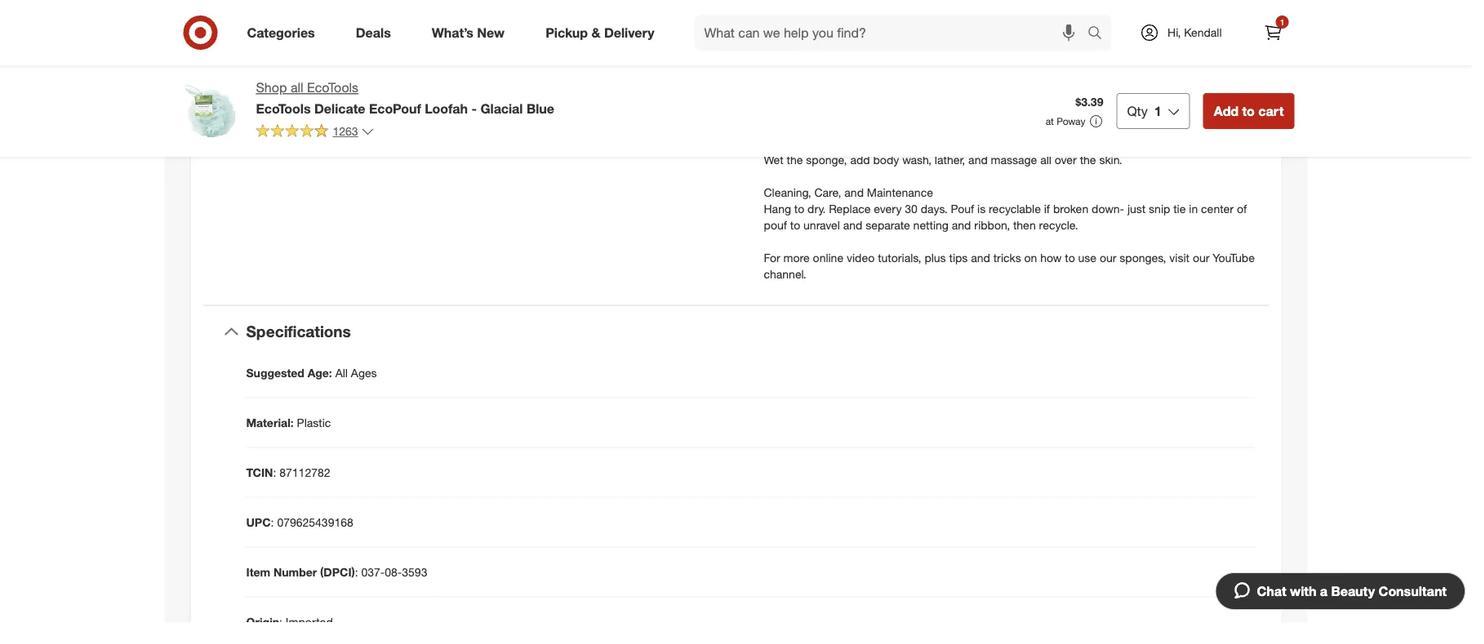 Task type: vqa. For each thing, say whether or not it's contained in the screenshot.
CHANNEL. on the top
yes



Task type: locate. For each thing, give the bounding box(es) containing it.
0 vertical spatial ecopouf
[[330, 6, 373, 20]]

1 down fsc
[[1155, 103, 1162, 119]]

and left printed
[[764, 104, 783, 118]]

0 horizontal spatial biodegradable
[[436, 51, 510, 66]]

recycled up new
[[477, 6, 521, 20]]

the right wet
[[787, 153, 803, 167]]

certified
[[1174, 87, 1216, 101]]

our right elements:
[[1000, 87, 1019, 101]]

1 vertical spatial packaging
[[773, 87, 827, 101]]

1 vertical spatial home
[[1034, 104, 1062, 118]]

1 horizontal spatial from
[[1122, 87, 1145, 101]]

packaging up "at"
[[1022, 87, 1075, 101]]

What can we help you find? suggestions appear below search field
[[695, 15, 1092, 51]]

1 horizontal spatial with
[[826, 104, 847, 118]]

1 horizontal spatial all
[[1041, 153, 1052, 167]]

a left "at"
[[1024, 104, 1030, 118]]

0 horizontal spatial netting
[[524, 6, 559, 20]]

0%
[[968, 55, 986, 69]]

biodegradable
[[436, 51, 510, 66], [932, 104, 1006, 118]]

skin.
[[1100, 153, 1123, 167]]

and right lather,
[[969, 153, 988, 167]]

from up qty at the right
[[1122, 87, 1145, 101]]

pouf
[[764, 218, 787, 232]]

0 horizontal spatial of
[[989, 55, 999, 69]]

material:
[[246, 415, 294, 430]]

: left 037-
[[355, 565, 358, 579]]

recycle.
[[1040, 218, 1079, 232]]

1 vertical spatial ecopouf
[[369, 100, 421, 116]]

our
[[1100, 251, 1117, 265], [1193, 251, 1210, 265]]

to inside for more online video tutorials, plus tips and tricks on how to use our sponges, visit our youtube channel.
[[1065, 251, 1076, 265]]

1 vertical spatial composting
[[1066, 104, 1126, 118]]

delivery
[[604, 25, 655, 40]]

skin
[[680, 6, 701, 20]]

1 horizontal spatial 100%
[[444, 6, 474, 20]]

home inside • packaging contains recycled content: 0% of packaging made from plastic- plastic free packaging • packaging contains compostable elements: our packaging is made from fsc certified paper and printed with soy ink, and it's biodegradable (in a home composting environment)
[[1034, 104, 1062, 118]]

tested
[[573, 74, 605, 88]]

on left how
[[1025, 251, 1038, 265]]

1 vertical spatial all
[[1041, 153, 1052, 167]]

home left $3.39
[[1034, 104, 1062, 118]]

free up vegan-
[[390, 51, 410, 66]]

1 horizontal spatial 1
[[1281, 17, 1285, 27]]

1 horizontal spatial plastic-
[[1117, 55, 1155, 69]]

1 horizontal spatial the
[[1080, 153, 1097, 167]]

1 vertical spatial made
[[1058, 55, 1087, 69]]

1 horizontal spatial (in
[[1009, 104, 1021, 118]]

packaging
[[773, 55, 827, 69], [773, 87, 827, 101]]

0 horizontal spatial our
[[263, 51, 281, 66]]

2 vertical spatial with
[[1291, 583, 1317, 599]]

ecotools
[[425, 74, 470, 88], [307, 80, 359, 96], [256, 100, 311, 116]]

2 • from the top
[[764, 87, 770, 101]]

our inside • packaging contains recycled content: 0% of packaging made from plastic- plastic free packaging • packaging contains compostable elements: our packaging is made from fsc certified paper and printed with soy ink, and it's biodegradable (in a home composting environment)
[[1000, 87, 1019, 101]]

with left soy
[[826, 104, 847, 118]]

of right center
[[1237, 202, 1247, 216]]

87112782
[[280, 465, 330, 480]]

to left 'use'
[[1065, 251, 1076, 265]]

0 vertical spatial packaging
[[773, 55, 827, 69]]

2 horizontal spatial a
[[1321, 583, 1328, 599]]

recycled inside • packaging contains recycled content: 0% of packaging made from plastic- plastic free packaging • packaging contains compostable elements: our packaging is made from fsc certified paper and printed with soy ink, and it's biodegradable (in a home composting environment)
[[876, 55, 920, 69]]

animals
[[624, 74, 663, 88]]

08-
[[385, 565, 402, 579]]

down-
[[1092, 202, 1125, 216]]

hang
[[764, 202, 791, 216]]

never
[[541, 74, 569, 88]]

tutorials,
[[878, 251, 922, 265]]

and right tips
[[971, 251, 991, 265]]

center
[[1202, 202, 1234, 216]]

ecopouf down vegan-
[[369, 100, 421, 116]]

0 horizontal spatial from
[[1090, 55, 1114, 69]]

free down 'kendall'
[[1195, 55, 1214, 69]]

1 vertical spatial 100%
[[263, 74, 293, 88]]

what's
[[432, 25, 474, 40]]

0 horizontal spatial composting
[[570, 51, 630, 66]]

with up ease
[[419, 6, 441, 20]]

vegan-
[[385, 74, 421, 88]]

number
[[274, 565, 317, 579]]

0 vertical spatial a
[[528, 51, 534, 66]]

1 vertical spatial a
[[1024, 104, 1030, 118]]

deals
[[356, 25, 391, 40]]

0 horizontal spatial all
[[291, 80, 304, 96]]

0 vertical spatial all
[[291, 80, 304, 96]]

is right the pouf on the top of page
[[978, 202, 986, 216]]

$3.39
[[1076, 95, 1104, 109]]

and down the pouf on the top of page
[[952, 218, 972, 232]]

recycled down what can we help you find? suggestions appear below 'search field'
[[876, 55, 920, 69]]

0 vertical spatial on
[[608, 74, 621, 88]]

1 vertical spatial •
[[764, 87, 770, 101]]

1 horizontal spatial a
[[1024, 104, 1030, 118]]

it's
[[915, 104, 929, 118]]

our down hanging
[[263, 51, 281, 66]]

composting left qty at the right
[[1066, 104, 1126, 118]]

0 vertical spatial •
[[764, 55, 770, 69]]

1 horizontal spatial home
[[1034, 104, 1062, 118]]

(in down convenience
[[513, 51, 525, 66]]

0 vertical spatial made
[[387, 6, 416, 20]]

0 horizontal spatial 100%
[[263, 74, 293, 88]]

1 vertical spatial of
[[1237, 202, 1247, 216]]

2 vertical spatial :
[[355, 565, 358, 579]]

1 vertical spatial our
[[1000, 87, 1019, 101]]

material: plastic
[[246, 415, 331, 430]]

0 horizontal spatial our
[[1100, 251, 1117, 265]]

is up the poway
[[1078, 87, 1086, 101]]

0 vertical spatial with
[[419, 6, 441, 20]]

of right 0%
[[989, 55, 999, 69]]

ecotools up loofah
[[425, 74, 470, 88]]

is up free
[[341, 51, 349, 66]]

0 vertical spatial biodegradable
[[436, 51, 510, 66]]

ease
[[433, 28, 457, 43]]

0 horizontal spatial 1
[[1155, 103, 1162, 119]]

plastic- left plastic
[[1117, 55, 1155, 69]]

all inside shop all ecotools ecotools delicate ecopouf loofah - glacial blue
[[291, 80, 304, 96]]

1 vertical spatial (in
[[1009, 104, 1021, 118]]

0 horizontal spatial on
[[608, 74, 621, 88]]

broken
[[1054, 202, 1089, 216]]

to inside "button"
[[1243, 103, 1255, 119]]

2 vertical spatial made
[[1090, 87, 1119, 101]]

all left over
[[1041, 153, 1052, 167]]

to
[[562, 6, 572, 20], [1243, 103, 1255, 119], [795, 202, 805, 216], [791, 218, 801, 232], [1065, 251, 1076, 265]]

1 vertical spatial contains
[[830, 87, 873, 101]]

1 horizontal spatial recycled
[[876, 55, 920, 69]]

1 horizontal spatial free
[[1195, 55, 1214, 69]]

to left the dry.
[[795, 202, 805, 216]]

1 horizontal spatial on
[[1025, 251, 1038, 265]]

the
[[787, 153, 803, 167], [1080, 153, 1097, 167]]

netting down 'days.'
[[914, 218, 949, 232]]

recyclable
[[989, 202, 1041, 216]]

wet the sponge, add body wash, lather, and massage all over the skin.
[[764, 153, 1123, 167]]

hi,
[[1168, 25, 1181, 40]]

0 vertical spatial 100%
[[444, 6, 474, 20]]

and up replace
[[845, 185, 864, 199]]

a up are
[[528, 51, 534, 66]]

1 vertical spatial biodegradable
[[932, 104, 1006, 118]]

item number (dpci) : 037-08-3593
[[246, 565, 428, 579]]

packaging right 0%
[[1002, 55, 1055, 69]]

gently
[[576, 6, 607, 20]]

composting up tested
[[570, 51, 630, 66]]

all
[[335, 366, 348, 380]]

unravel
[[804, 218, 840, 232]]

tie
[[1174, 202, 1186, 216]]

2 horizontal spatial with
[[1291, 583, 1317, 599]]

1 horizontal spatial composting
[[1066, 104, 1126, 118]]

with inside • packaging contains recycled content: 0% of packaging made from plastic- plastic free packaging • packaging contains compostable elements: our packaging is made from fsc certified paper and printed with soy ink, and it's biodegradable (in a home composting environment)
[[826, 104, 847, 118]]

a left beauty
[[1321, 583, 1328, 599]]

home up never
[[537, 51, 566, 66]]

the delicate ecopouf is made with 100% recycled netting to gently remove dead skin
[[263, 6, 701, 20]]

and down replace
[[844, 218, 863, 232]]

1 horizontal spatial of
[[1237, 202, 1247, 216]]

: for upc
[[271, 515, 274, 529]]

1
[[1281, 17, 1285, 27], [1155, 103, 1162, 119]]

replace
[[829, 202, 871, 216]]

separate
[[866, 218, 911, 232]]

0 vertical spatial :
[[273, 465, 276, 480]]

free
[[337, 74, 360, 88]]

2 contains from the top
[[830, 87, 873, 101]]

0 vertical spatial composting
[[570, 51, 630, 66]]

&
[[592, 25, 601, 40]]

0 vertical spatial (in
[[513, 51, 525, 66]]

with inside chat with a beauty consultant button
[[1291, 583, 1317, 599]]

cruelty-
[[296, 74, 337, 88]]

0 vertical spatial of
[[989, 55, 999, 69]]

0 vertical spatial contains
[[830, 55, 873, 69]]

0 vertical spatial netting
[[524, 6, 559, 20]]

recycled
[[477, 6, 521, 20], [876, 55, 920, 69]]

ecopouf inside shop all ecotools ecotools delicate ecopouf loofah - glacial blue
[[369, 100, 421, 116]]

youtube
[[1213, 251, 1255, 265]]

1 horizontal spatial netting
[[914, 218, 949, 232]]

for more online video tutorials, plus tips and tricks on how to use our sponges, visit our youtube channel.
[[764, 251, 1255, 281]]

our
[[263, 51, 281, 66], [1000, 87, 1019, 101]]

(in left "at"
[[1009, 104, 1021, 118]]

elements:
[[946, 87, 997, 101]]

0 horizontal spatial the
[[787, 153, 803, 167]]

all
[[291, 80, 304, 96], [1041, 153, 1052, 167]]

home
[[537, 51, 566, 66], [1034, 104, 1062, 118]]

is up the deals
[[376, 6, 384, 20]]

on right tested
[[608, 74, 621, 88]]

1 horizontal spatial our
[[1193, 251, 1210, 265]]

1 packaging from the top
[[773, 55, 827, 69]]

plastic-
[[352, 51, 390, 66], [1117, 55, 1155, 69]]

loofah
[[425, 100, 468, 116]]

2 our from the left
[[1193, 251, 1210, 265]]

snip
[[1149, 202, 1171, 216]]

delicate up 1263
[[314, 100, 365, 116]]

of inside cleaning, care, and maintenance hang to dry. replace every 30 days. pouf is recyclable if broken down- just snip tie in center of pouf to unravel and separate netting and ribbon, then recycle.
[[1237, 202, 1247, 216]]

to right add
[[1243, 103, 1255, 119]]

1 horizontal spatial made
[[1058, 55, 1087, 69]]

0 vertical spatial home
[[537, 51, 566, 66]]

and
[[461, 28, 480, 43], [413, 51, 433, 66], [363, 74, 382, 88], [764, 104, 783, 118], [892, 104, 912, 118], [969, 153, 988, 167], [845, 185, 864, 199], [844, 218, 863, 232], [952, 218, 972, 232], [971, 251, 991, 265]]

our right 'use'
[[1100, 251, 1117, 265]]

a
[[528, 51, 534, 66], [1024, 104, 1030, 118], [1321, 583, 1328, 599]]

image of ecotools delicate ecopouf loofah - glacial blue image
[[178, 78, 243, 144]]

channel.
[[764, 267, 807, 281]]

1 vertical spatial netting
[[914, 218, 949, 232]]

convenience
[[483, 28, 548, 43]]

1 vertical spatial recycled
[[876, 55, 920, 69]]

search button
[[1081, 15, 1120, 54]]

1 vertical spatial delicate
[[314, 100, 365, 116]]

netting up pickup
[[524, 6, 559, 20]]

1 right 'kendall'
[[1281, 17, 1285, 27]]

0 vertical spatial 1
[[1281, 17, 1285, 27]]

of
[[989, 55, 999, 69], [1237, 202, 1247, 216]]

on
[[608, 74, 621, 88], [1025, 251, 1038, 265]]

from down search button
[[1090, 55, 1114, 69]]

wash,
[[903, 153, 932, 167]]

plastic- down added
[[352, 51, 390, 66]]

1 vertical spatial on
[[1025, 251, 1038, 265]]

0 vertical spatial recycled
[[477, 6, 521, 20]]

from
[[1090, 55, 1114, 69], [1122, 87, 1145, 101]]

packaging up cruelty-
[[285, 51, 338, 66]]

cleaning, care, and maintenance hang to dry. replace every 30 days. pouf is recyclable if broken down- just snip tie in center of pouf to unravel and separate netting and ribbon, then recycle.
[[764, 185, 1247, 232]]

ecopouf up the for
[[330, 6, 373, 20]]

to up pickup
[[562, 6, 572, 20]]

delicate up "ribbon"
[[285, 6, 327, 20]]

on inside for more online video tutorials, plus tips and tricks on how to use our sponges, visit our youtube channel.
[[1025, 251, 1038, 265]]

: for tcin
[[273, 465, 276, 480]]

1 vertical spatial with
[[826, 104, 847, 118]]

environment)
[[1130, 104, 1196, 118]]

100%
[[444, 6, 474, 20], [263, 74, 293, 88]]

tricks
[[994, 251, 1022, 265]]

1 horizontal spatial our
[[1000, 87, 1019, 101]]

2 vertical spatial a
[[1321, 583, 1328, 599]]

: left 87112782
[[273, 465, 276, 480]]

100% left cruelty-
[[263, 74, 293, 88]]

sponges,
[[1120, 251, 1167, 265]]

pouf
[[951, 202, 975, 216]]

our right visit
[[1193, 251, 1210, 265]]

biodegradable down elements:
[[932, 104, 1006, 118]]

deals link
[[342, 15, 411, 51]]

biodegradable up "100% cruelty-free and vegan- ecotools products are never tested on animals"
[[436, 51, 510, 66]]

: left '079625439168'
[[271, 515, 274, 529]]

with right chat
[[1291, 583, 1317, 599]]

all right shop
[[291, 80, 304, 96]]

the right over
[[1080, 153, 1097, 167]]

100% up what's
[[444, 6, 474, 20]]

1 horizontal spatial biodegradable
[[932, 104, 1006, 118]]

1 vertical spatial :
[[271, 515, 274, 529]]



Task type: describe. For each thing, give the bounding box(es) containing it.
added
[[362, 28, 395, 43]]

30
[[905, 202, 918, 216]]

is inside cleaning, care, and maintenance hang to dry. replace every 30 days. pouf is recyclable if broken down- just snip tie in center of pouf to unravel and separate netting and ribbon, then recycle.
[[978, 202, 986, 216]]

specifications
[[246, 322, 351, 341]]

online
[[813, 251, 844, 265]]

0 vertical spatial from
[[1090, 55, 1114, 69]]

blue
[[527, 100, 555, 116]]

are
[[522, 74, 538, 88]]

chat with a beauty consultant button
[[1216, 573, 1466, 610]]

1 contains from the top
[[830, 55, 873, 69]]

our packaging is plastic-free and biodegradable (in a home composting environment)!
[[263, 51, 703, 66]]

hi, kendall
[[1168, 25, 1222, 40]]

glacial
[[481, 100, 523, 116]]

add to cart
[[1214, 103, 1285, 119]]

• packaging contains recycled content: 0% of packaging made from plastic- plastic free packaging • packaging contains compostable elements: our packaging is made from fsc certified paper and printed with soy ink, and it's biodegradable (in a home composting environment)
[[764, 55, 1249, 118]]

specifications button
[[204, 306, 1269, 358]]

chat
[[1258, 583, 1287, 599]]

body
[[874, 153, 900, 167]]

and down drying
[[413, 51, 433, 66]]

suggested
[[246, 366, 305, 380]]

pickup & delivery
[[546, 25, 655, 40]]

what's new
[[432, 25, 505, 40]]

3593
[[402, 565, 428, 579]]

categories
[[247, 25, 315, 40]]

hanging ribbon for added drying ease and convenience
[[263, 28, 548, 43]]

0 horizontal spatial made
[[387, 6, 416, 20]]

ecotools down shop
[[256, 100, 311, 116]]

fsc
[[1148, 87, 1171, 101]]

ribbon
[[309, 28, 342, 43]]

video
[[847, 251, 875, 265]]

biodegradable inside • packaging contains recycled content: 0% of packaging made from plastic- plastic free packaging • packaging contains compostable elements: our packaging is made from fsc certified paper and printed with soy ink, and it's biodegradable (in a home composting environment)
[[932, 104, 1006, 118]]

a inside chat with a beauty consultant button
[[1321, 583, 1328, 599]]

ecotools up 1263
[[307, 80, 359, 96]]

and right free
[[363, 74, 382, 88]]

2 the from the left
[[1080, 153, 1097, 167]]

every
[[874, 202, 902, 216]]

paper
[[1219, 87, 1249, 101]]

ribbon,
[[975, 218, 1010, 232]]

0 horizontal spatial recycled
[[477, 6, 521, 20]]

use
[[1079, 251, 1097, 265]]

0 horizontal spatial with
[[419, 6, 441, 20]]

(in inside • packaging contains recycled content: 0% of packaging made from plastic- plastic free packaging • packaging contains compostable elements: our packaging is made from fsc certified paper and printed with soy ink, and it's biodegradable (in a home composting environment)
[[1009, 104, 1021, 118]]

1 the from the left
[[787, 153, 803, 167]]

1 vertical spatial from
[[1122, 87, 1145, 101]]

plastic
[[1158, 55, 1191, 69]]

more
[[784, 251, 810, 265]]

1263 link
[[256, 123, 375, 142]]

for
[[345, 28, 359, 43]]

(dpci)
[[320, 565, 355, 579]]

and right ease
[[461, 28, 480, 43]]

care,
[[815, 185, 842, 199]]

and inside for more online video tutorials, plus tips and tricks on how to use our sponges, visit our youtube channel.
[[971, 251, 991, 265]]

visit
[[1170, 251, 1190, 265]]

categories link
[[233, 15, 336, 51]]

0 horizontal spatial free
[[390, 51, 410, 66]]

the
[[263, 6, 282, 20]]

poway
[[1057, 115, 1086, 127]]

1 • from the top
[[764, 55, 770, 69]]

dry.
[[808, 202, 826, 216]]

tcin
[[246, 465, 273, 480]]

what's new link
[[418, 15, 525, 51]]

compostable
[[876, 87, 943, 101]]

if
[[1045, 202, 1050, 216]]

kendall
[[1185, 25, 1222, 40]]

tips
[[950, 251, 968, 265]]

search
[[1081, 26, 1120, 42]]

0 vertical spatial delicate
[[285, 6, 327, 20]]

1 vertical spatial 1
[[1155, 103, 1162, 119]]

products
[[473, 74, 519, 88]]

0 horizontal spatial plastic-
[[352, 51, 390, 66]]

massage
[[991, 153, 1038, 167]]

2 horizontal spatial made
[[1090, 87, 1119, 101]]

0 vertical spatial our
[[263, 51, 281, 66]]

for
[[764, 251, 781, 265]]

content:
[[923, 55, 965, 69]]

wet
[[764, 153, 784, 167]]

1 link
[[1256, 15, 1292, 51]]

qty 1
[[1128, 103, 1162, 119]]

plastic- inside • packaging contains recycled content: 0% of packaging made from plastic- plastic free packaging • packaging contains compostable elements: our packaging is made from fsc certified paper and printed with soy ink, and it's biodegradable (in a home composting environment)
[[1117, 55, 1155, 69]]

cart
[[1259, 103, 1285, 119]]

0 horizontal spatial (in
[[513, 51, 525, 66]]

2 packaging from the top
[[773, 87, 827, 101]]

shop
[[256, 80, 287, 96]]

is inside • packaging contains recycled content: 0% of packaging made from plastic- plastic free packaging • packaging contains compostable elements: our packaging is made from fsc certified paper and printed with soy ink, and it's biodegradable (in a home composting environment)
[[1078, 87, 1086, 101]]

soy
[[851, 104, 868, 118]]

plastic
[[297, 415, 331, 430]]

add to cart button
[[1204, 93, 1295, 129]]

1263
[[333, 124, 358, 138]]

ink,
[[871, 104, 889, 118]]

0 horizontal spatial a
[[528, 51, 534, 66]]

a inside • packaging contains recycled content: 0% of packaging made from plastic- plastic free packaging • packaging contains compostable elements: our packaging is made from fsc certified paper and printed with soy ink, and it's biodegradable (in a home composting environment)
[[1024, 104, 1030, 118]]

to right pouf
[[791, 218, 801, 232]]

hanging
[[263, 28, 305, 43]]

shop all ecotools ecotools delicate ecopouf loofah - glacial blue
[[256, 80, 555, 116]]

037-
[[361, 565, 385, 579]]

of inside • packaging contains recycled content: 0% of packaging made from plastic- plastic free packaging • packaging contains compostable elements: our packaging is made from fsc certified paper and printed with soy ink, and it's biodegradable (in a home composting environment)
[[989, 55, 999, 69]]

free inside • packaging contains recycled content: 0% of packaging made from plastic- plastic free packaging • packaging contains compostable elements: our packaging is made from fsc certified paper and printed with soy ink, and it's biodegradable (in a home composting environment)
[[1195, 55, 1214, 69]]

packaging up printed
[[764, 71, 817, 85]]

in
[[1190, 202, 1198, 216]]

drying
[[398, 28, 430, 43]]

just
[[1128, 202, 1146, 216]]

079625439168
[[277, 515, 354, 529]]

delicate inside shop all ecotools ecotools delicate ecopouf loofah - glacial blue
[[314, 100, 365, 116]]

upc
[[246, 515, 271, 529]]

0 horizontal spatial home
[[537, 51, 566, 66]]

netting inside cleaning, care, and maintenance hang to dry. replace every 30 days. pouf is recyclable if broken down- just snip tie in center of pouf to unravel and separate netting and ribbon, then recycle.
[[914, 218, 949, 232]]

-
[[472, 100, 477, 116]]

cleaning,
[[764, 185, 812, 199]]

1 our from the left
[[1100, 251, 1117, 265]]

then
[[1014, 218, 1036, 232]]

sponge,
[[806, 153, 847, 167]]

qty
[[1128, 103, 1148, 119]]

beauty
[[1332, 583, 1376, 599]]

and down the compostable at the top right of page
[[892, 104, 912, 118]]

dead
[[651, 6, 677, 20]]

composting inside • packaging contains recycled content: 0% of packaging made from plastic- plastic free packaging • packaging contains compostable elements: our packaging is made from fsc certified paper and printed with soy ink, and it's biodegradable (in a home composting environment)
[[1066, 104, 1126, 118]]

new
[[477, 25, 505, 40]]



